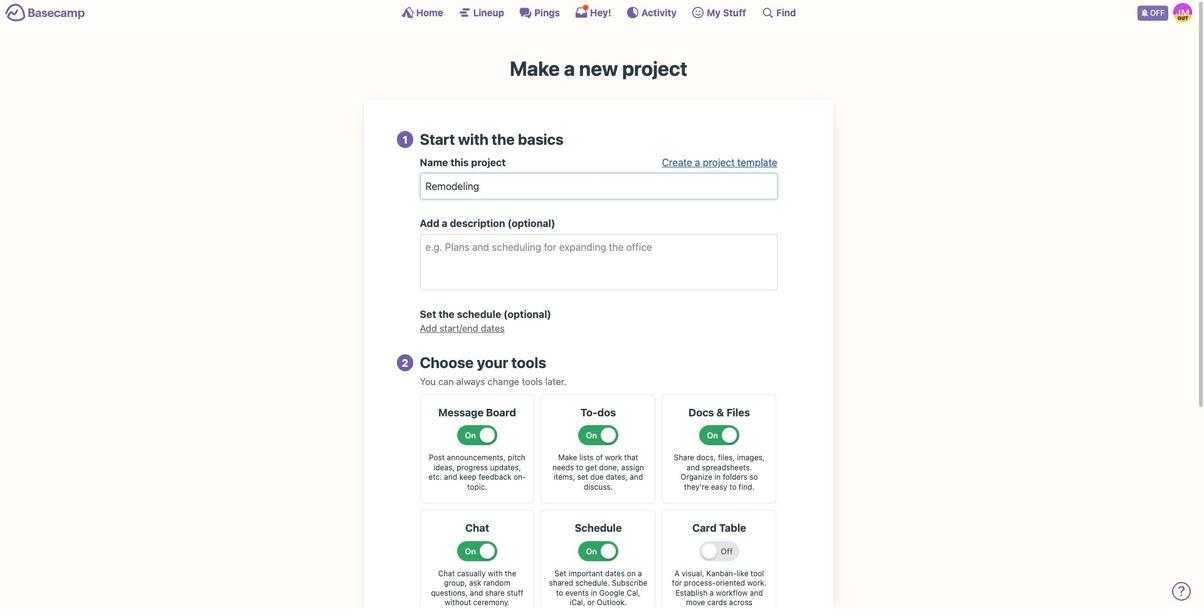 Task type: describe. For each thing, give the bounding box(es) containing it.
e.g. Plans and scheduling for expanding the office text field
[[420, 234, 777, 291]]

jer mill image
[[1173, 3, 1192, 22]]



Task type: vqa. For each thing, say whether or not it's contained in the screenshot.
e.g. Office Renovation Text Field
yes



Task type: locate. For each thing, give the bounding box(es) containing it.
keyboard shortcut: ⌘ + / image
[[761, 6, 774, 19]]

main element
[[0, 0, 1197, 24]]

e.g. Office Renovation text field
[[420, 173, 777, 200]]

switch accounts image
[[5, 3, 85, 23]]



